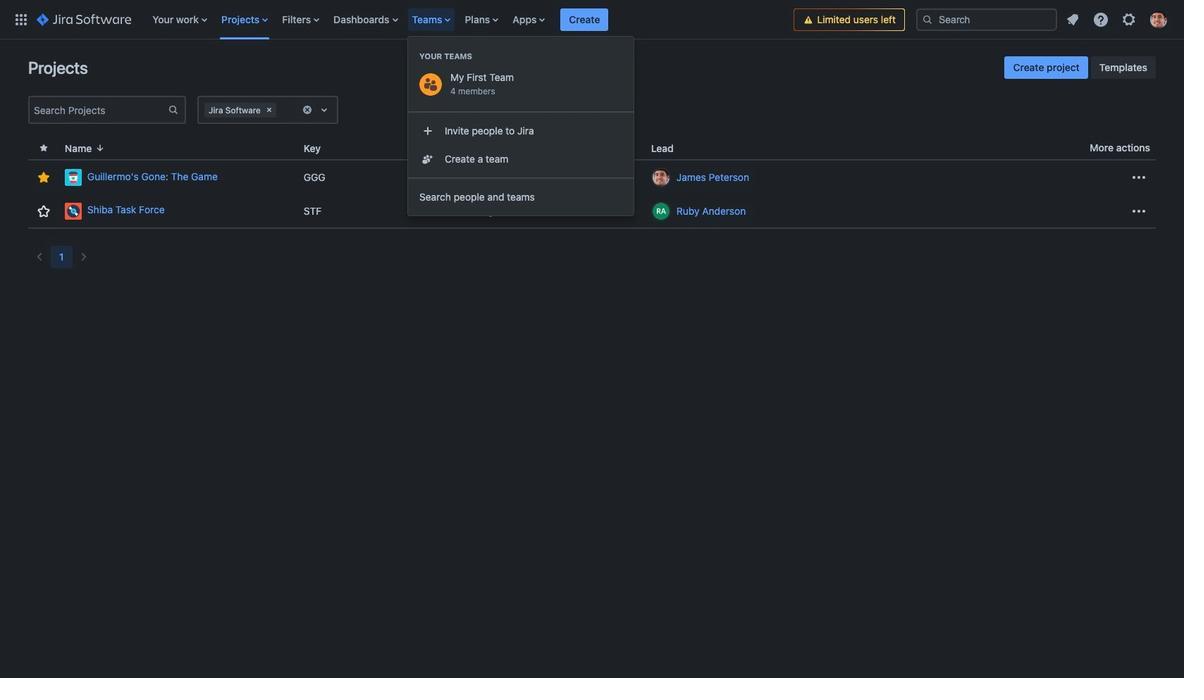Task type: describe. For each thing, give the bounding box(es) containing it.
Choose Jira products text field
[[279, 103, 282, 117]]

my first team image
[[420, 73, 442, 96]]

1 list item from the left
[[408, 0, 457, 39]]

open image
[[316, 102, 333, 118]]

your profile and settings image
[[1151, 11, 1168, 28]]

settings image
[[1121, 11, 1138, 28]]

clear image
[[264, 104, 275, 116]]

Search field
[[917, 8, 1058, 31]]

more image for star guillermo's gone: the game "icon"
[[1131, 169, 1148, 186]]

primary element
[[8, 0, 794, 39]]

notifications image
[[1065, 11, 1082, 28]]

appswitcher icon image
[[13, 11, 30, 28]]

previous image
[[31, 249, 48, 266]]

search image
[[922, 14, 934, 25]]

more image for "star shiba task force" icon
[[1131, 203, 1148, 220]]



Task type: locate. For each thing, give the bounding box(es) containing it.
None search field
[[917, 8, 1058, 31]]

1 horizontal spatial group
[[1005, 56, 1156, 79]]

2 list item from the left
[[561, 0, 609, 39]]

jira software image
[[37, 11, 131, 28], [37, 11, 131, 28]]

0 horizontal spatial group
[[408, 111, 634, 178]]

1 more image from the top
[[1131, 169, 1148, 186]]

list
[[145, 0, 794, 39], [1060, 7, 1176, 32]]

1 vertical spatial group
[[408, 111, 634, 178]]

more image
[[1131, 169, 1148, 186], [1131, 203, 1148, 220]]

1 vertical spatial more image
[[1131, 203, 1148, 220]]

1 horizontal spatial list
[[1060, 7, 1176, 32]]

star shiba task force image
[[35, 203, 52, 220]]

group
[[1005, 56, 1156, 79], [408, 111, 634, 178]]

0 horizontal spatial list item
[[408, 0, 457, 39]]

2 more image from the top
[[1131, 203, 1148, 220]]

0 vertical spatial group
[[1005, 56, 1156, 79]]

next image
[[75, 249, 92, 266]]

heading
[[408, 51, 634, 62]]

1 horizontal spatial list item
[[561, 0, 609, 39]]

help image
[[1093, 11, 1110, 28]]

your teams group
[[408, 37, 634, 107]]

list item
[[408, 0, 457, 39], [561, 0, 609, 39]]

banner
[[0, 0, 1185, 39]]

0 vertical spatial more image
[[1131, 169, 1148, 186]]

Search Projects text field
[[30, 100, 168, 120]]

star guillermo's gone: the game image
[[35, 169, 52, 186]]

0 horizontal spatial list
[[145, 0, 794, 39]]

clear image
[[302, 104, 313, 116]]



Task type: vqa. For each thing, say whether or not it's contained in the screenshot.
feedback
no



